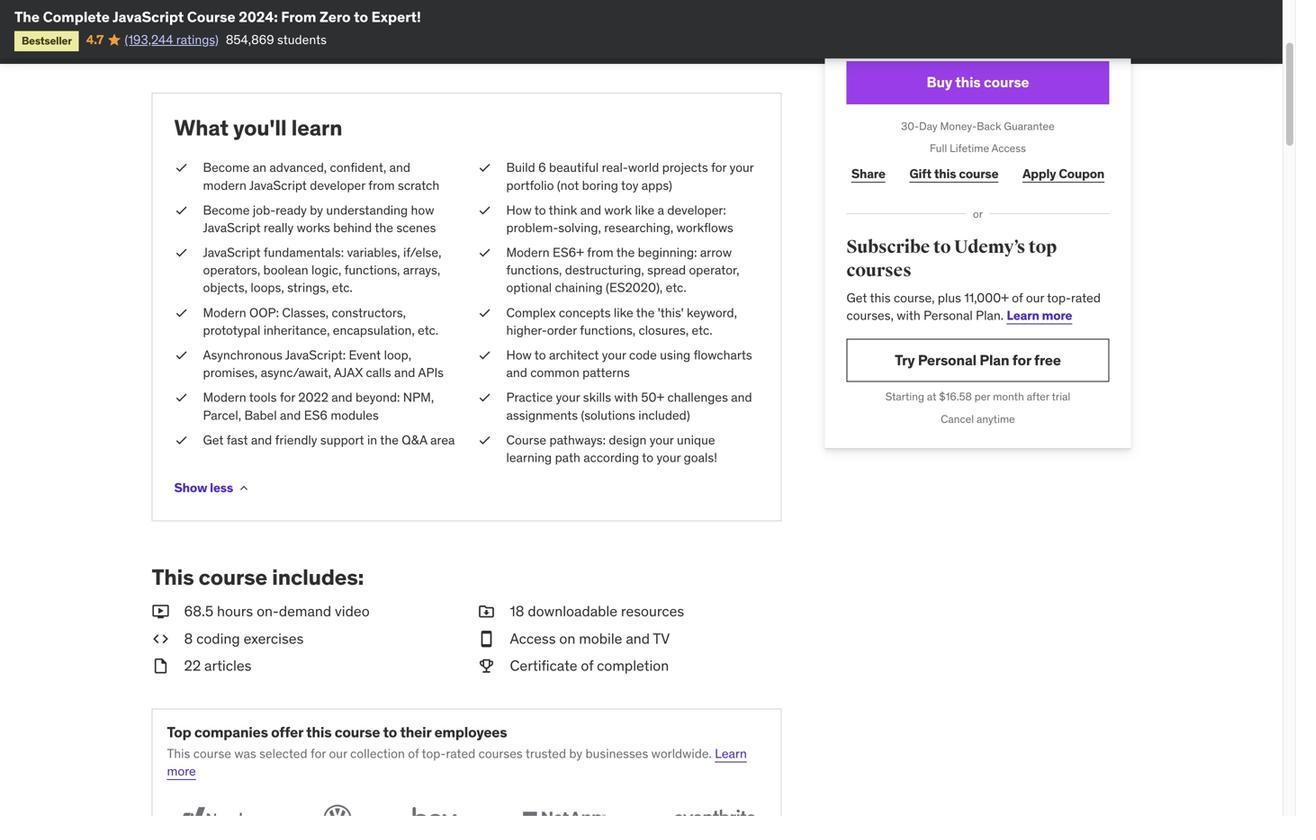 Task type: describe. For each thing, give the bounding box(es) containing it.
get fast and friendly support in the q&a area
[[203, 432, 455, 448]]

to inside how to think and work like a developer: problem-solving, researching, workflows
[[535, 202, 546, 218]]

javascript inside javascript fundamentals: variables, if/else, operators, boolean logic, functions, arrays, objects, loops, strings, etc.
[[203, 245, 261, 261]]

etc. inside modern es6+ from the beginning: arrow functions, destructuring, spread operator, optional chaining (es2020), etc.
[[666, 280, 687, 296]]

oop:
[[249, 305, 279, 321]]

xsmall image for practice your skills with 50+ challenges and assignments (solutions included)
[[478, 389, 492, 407]]

your inside build 6 beautiful real-world projects for your portfolio (not boring toy apps)
[[730, 160, 754, 176]]

xsmall image for complex concepts like the 'this' keyword, higher-order functions, closures, etc.
[[478, 304, 492, 322]]

68.5
[[184, 602, 213, 621]]

xsmall image for modern es6+ from the beginning: arrow functions, destructuring, spread operator, optional chaining (es2020), etc.
[[478, 244, 492, 262]]

javascript up (193,244
[[112, 8, 184, 26]]

your left goals! at the right of page
[[657, 450, 681, 466]]

and inside practice your skills with 50+ challenges and assignments (solutions included)
[[731, 390, 752, 406]]

more for top companies offer this course to their employees
[[167, 763, 196, 780]]

the
[[14, 8, 40, 26]]

loops,
[[251, 280, 284, 296]]

babel
[[244, 407, 277, 423]]

completion
[[597, 657, 669, 675]]

(193,244
[[125, 31, 173, 48]]

scenes
[[397, 220, 436, 236]]

become for become job-ready by understanding how javascript really works behind the scenes
[[203, 202, 250, 218]]

operators,
[[203, 262, 260, 278]]

buy this course button
[[847, 61, 1110, 104]]

arrow
[[700, 245, 732, 261]]

functions, inside complex concepts like the 'this' keyword, higher-order functions, closures, etc.
[[580, 322, 636, 338]]

learn more for top companies offer this course to their employees
[[167, 746, 747, 780]]

skills
[[583, 390, 612, 406]]

2024:
[[239, 8, 278, 26]]

small image for 8
[[152, 629, 170, 649]]

learn more link for top companies offer this course to their employees
[[167, 746, 747, 780]]

this for get
[[870, 290, 891, 306]]

this for buy
[[956, 73, 981, 92]]

encapsulation,
[[333, 322, 415, 338]]

their
[[400, 724, 432, 742]]

from inside modern es6+ from the beginning: arrow functions, destructuring, spread operator, optional chaining (es2020), etc.
[[587, 245, 614, 261]]

(not
[[557, 177, 579, 193]]

keyword,
[[687, 305, 737, 321]]

gift this course
[[910, 166, 999, 182]]

at
[[927, 390, 937, 404]]

in
[[367, 432, 377, 448]]

your inside practice your skills with 50+ challenges and assignments (solutions included)
[[556, 390, 580, 406]]

and left es6
[[280, 407, 301, 423]]

8 coding exercises
[[184, 630, 304, 648]]

share
[[852, 166, 886, 182]]

workflows
[[677, 220, 734, 236]]

boolean
[[263, 262, 309, 278]]

and inside become an advanced, confident, and modern javascript developer from scratch
[[390, 160, 411, 176]]

apis
[[418, 365, 444, 381]]

work
[[605, 202, 632, 218]]

xsmall image for last updated 11/2023
[[152, 12, 166, 26]]

become job-ready by understanding how javascript really works behind the scenes
[[203, 202, 436, 236]]

your down the included)
[[650, 432, 674, 448]]

for down 'top companies offer this course to their employees'
[[311, 746, 326, 762]]

show less
[[174, 480, 233, 496]]

really
[[264, 220, 294, 236]]

xsmall image for modern oop: classes, constructors, prototypal inheritance, encapsulation, etc.
[[174, 304, 189, 322]]

[auto]
[[496, 11, 531, 27]]

exercises
[[244, 630, 304, 648]]

operator,
[[689, 262, 740, 278]]

prototypal
[[203, 322, 261, 338]]

toy
[[621, 177, 639, 193]]

understanding
[[326, 202, 408, 218]]

javascript inside become job-ready by understanding how javascript really works behind the scenes
[[203, 220, 261, 236]]

learn more link for subscribe to udemy's top courses
[[1007, 308, 1073, 324]]

flowcharts
[[694, 347, 752, 363]]

expert!
[[371, 8, 421, 26]]

xsmall image for javascript fundamentals: variables, if/else, operators, boolean logic, functions, arrays, objects, loops, strings, etc.
[[174, 244, 189, 262]]

xsmall image for how to architect your code using flowcharts and common patterns
[[478, 347, 492, 364]]

es6+
[[553, 245, 584, 261]]

beyond:
[[356, 390, 400, 406]]

netapp image
[[512, 802, 616, 817]]

asynchronous
[[203, 347, 283, 363]]

the right in
[[380, 432, 399, 448]]

starting at $16.58 per month after trial cancel anytime
[[886, 390, 1071, 426]]

show
[[174, 480, 207, 496]]

the complete javascript course 2024: from zero to expert!
[[14, 8, 421, 26]]

students
[[277, 31, 327, 48]]

learn for subscribe to udemy's top courses
[[1007, 308, 1040, 324]]

course language image
[[311, 12, 325, 26]]

like inside complex concepts like the 'this' keyword, higher-order functions, closures, etc.
[[614, 305, 634, 321]]

get for get fast and friendly support in the q&a area
[[203, 432, 224, 448]]

how for how to think and work like a developer: problem-solving, researching, workflows
[[506, 202, 532, 218]]

zero
[[320, 8, 351, 26]]

the inside become job-ready by understanding how javascript really works behind the scenes
[[375, 220, 393, 236]]

854,869 students
[[226, 31, 327, 48]]

to inside how to architect your code using flowcharts and common patterns
[[535, 347, 546, 363]]

concepts
[[559, 305, 611, 321]]

arrays,
[[403, 262, 440, 278]]

course,
[[894, 290, 935, 306]]

modern for modern oop: classes, constructors, prototypal inheritance, encapsulation, etc.
[[203, 305, 246, 321]]

developer:
[[668, 202, 726, 218]]

your inside how to architect your code using flowcharts and common patterns
[[602, 347, 626, 363]]

tools
[[249, 390, 277, 406]]

for left "free"
[[1013, 351, 1032, 370]]

small image for 18
[[478, 602, 496, 622]]

day
[[919, 119, 938, 133]]

strings,
[[287, 280, 329, 296]]

xsmall image for how to think and work like a developer: problem-solving, researching, workflows
[[478, 202, 492, 219]]

learn for top companies offer this course to their employees
[[715, 746, 747, 762]]

collection
[[350, 746, 405, 762]]

starting
[[886, 390, 925, 404]]

includes:
[[272, 564, 364, 591]]

and up modules
[[332, 390, 353, 406]]

1 vertical spatial top-
[[422, 746, 446, 762]]

try personal plan for free link
[[847, 339, 1110, 382]]

selected
[[259, 746, 308, 762]]

1 vertical spatial by
[[569, 746, 583, 762]]

small image for 22
[[152, 657, 170, 677]]

small image for certificate
[[478, 657, 496, 677]]

xsmall image for get fast and friendly support in the q&a area
[[174, 432, 189, 449]]

if/else,
[[403, 245, 442, 261]]

on
[[560, 630, 576, 648]]

solving,
[[559, 220, 601, 236]]

how for how to architect your code using flowcharts and common patterns
[[506, 347, 532, 363]]

path
[[555, 450, 581, 466]]

course up collection
[[335, 724, 380, 742]]

6
[[539, 160, 546, 176]]

learn more for subscribe to udemy's top courses
[[1007, 308, 1073, 324]]

beautiful
[[549, 160, 599, 176]]

small image for 68.5
[[152, 602, 170, 622]]

q&a
[[402, 432, 427, 448]]

this for gift
[[934, 166, 957, 182]]

this for this course was selected for our collection of top-rated courses trusted by businesses worldwide.
[[167, 746, 190, 762]]

back
[[977, 119, 1002, 133]]

personal inside get this course, plus 11,000+ of our top-rated courses, with personal plan.
[[924, 308, 973, 324]]

javascript fundamentals: variables, if/else, operators, boolean logic, functions, arrays, objects, loops, strings, etc.
[[203, 245, 442, 296]]

inheritance,
[[264, 322, 330, 338]]

assignments
[[506, 407, 578, 423]]

this for this course includes:
[[152, 564, 194, 591]]

destructuring,
[[565, 262, 644, 278]]

2022
[[298, 390, 329, 406]]

and inside asynchronous javascript: event loop, promises, async/await, ajax calls and apis
[[394, 365, 415, 381]]

mobile
[[579, 630, 623, 648]]

practice your skills with 50+ challenges and assignments (solutions included)
[[506, 390, 752, 423]]

30-
[[902, 119, 919, 133]]

modern for modern es6+ from the beginning: arrow functions, destructuring, spread operator, optional chaining (es2020), etc.
[[506, 245, 550, 261]]

course pathways: design your unique learning path according to your goals!
[[506, 432, 718, 466]]

optional
[[506, 280, 552, 296]]

etc. inside complex concepts like the 'this' keyword, higher-order functions, closures, etc.
[[692, 322, 713, 338]]

xsmall image for become job-ready by understanding how javascript really works behind the scenes
[[174, 202, 189, 219]]

fundamentals:
[[264, 245, 344, 261]]

courses inside subscribe to udemy's top courses
[[847, 260, 912, 282]]



Task type: vqa. For each thing, say whether or not it's contained in the screenshot.
Learn, in the top left of the page
no



Task type: locate. For each thing, give the bounding box(es) containing it.
your down common
[[556, 390, 580, 406]]

javascript down an on the top of page
[[249, 177, 307, 193]]

xsmall image right less
[[237, 481, 251, 496]]

18
[[510, 602, 525, 621]]

0 vertical spatial personal
[[924, 308, 973, 324]]

how to think and work like a developer: problem-solving, researching, workflows
[[506, 202, 734, 236]]

world
[[628, 160, 659, 176]]

and inside how to think and work like a developer: problem-solving, researching, workflows
[[581, 202, 602, 218]]

(193,244 ratings)
[[125, 31, 219, 48]]

top companies offer this course to their employees
[[167, 724, 507, 742]]

etc. inside modern oop: classes, constructors, prototypal inheritance, encapsulation, etc.
[[418, 322, 439, 338]]

coupon
[[1059, 166, 1105, 182]]

modern inside modern es6+ from the beginning: arrow functions, destructuring, spread operator, optional chaining (es2020), etc.
[[506, 245, 550, 261]]

articles
[[204, 657, 252, 675]]

with up the (solutions
[[615, 390, 638, 406]]

what you'll learn
[[174, 114, 342, 141]]

small image
[[478, 629, 496, 649]]

2 horizontal spatial functions,
[[580, 322, 636, 338]]

to down design
[[642, 450, 654, 466]]

1 vertical spatial course
[[506, 432, 547, 448]]

volkswagen image
[[318, 802, 357, 817]]

0 vertical spatial top-
[[1047, 290, 1072, 306]]

javascript
[[112, 8, 184, 26], [249, 177, 307, 193], [203, 220, 261, 236], [203, 245, 261, 261]]

javascript down job-
[[203, 220, 261, 236]]

0 horizontal spatial get
[[203, 432, 224, 448]]

top- down their
[[422, 746, 446, 762]]

updated
[[201, 11, 247, 27]]

get inside get this course, plus 11,000+ of our top-rated courses, with personal plan.
[[847, 290, 867, 306]]

1 horizontal spatial course
[[506, 432, 547, 448]]

courses down subscribe
[[847, 260, 912, 282]]

854,869
[[226, 31, 274, 48]]

like inside how to think and work like a developer: problem-solving, researching, workflows
[[635, 202, 655, 218]]

access inside 30-day money-back guarantee full lifetime access
[[992, 141, 1026, 155]]

last
[[173, 11, 198, 27]]

1 vertical spatial our
[[329, 746, 347, 762]]

buy
[[927, 73, 953, 92]]

0 vertical spatial access
[[992, 141, 1026, 155]]

become inside become an advanced, confident, and modern javascript developer from scratch
[[203, 160, 250, 176]]

parcel,
[[203, 407, 241, 423]]

with down course,
[[897, 308, 921, 324]]

challenges
[[668, 390, 728, 406]]

this right gift
[[934, 166, 957, 182]]

small image down small icon at the bottom
[[478, 657, 496, 677]]

your up patterns
[[602, 347, 626, 363]]

1 horizontal spatial like
[[635, 202, 655, 218]]

resources
[[621, 602, 685, 621]]

0 horizontal spatial learn more
[[167, 746, 747, 780]]

1 vertical spatial access
[[510, 630, 556, 648]]

plan.
[[976, 308, 1004, 324]]

1 horizontal spatial by
[[569, 746, 583, 762]]

top-
[[1047, 290, 1072, 306], [422, 746, 446, 762]]

small image up small icon at the bottom
[[478, 602, 496, 622]]

closed captions image
[[388, 12, 403, 26]]

top- down top
[[1047, 290, 1072, 306]]

1 vertical spatial learn more
[[167, 746, 747, 780]]

certificate
[[510, 657, 578, 675]]

small image left 8
[[152, 629, 170, 649]]

functions, inside modern es6+ from the beginning: arrow functions, destructuring, spread operator, optional chaining (es2020), etc.
[[506, 262, 562, 278]]

0 vertical spatial how
[[506, 202, 532, 218]]

functions, down variables,
[[345, 262, 400, 278]]

spread
[[648, 262, 686, 278]]

to left udemy's
[[934, 236, 951, 259]]

learn right plan.
[[1007, 308, 1040, 324]]

1 vertical spatial more
[[167, 763, 196, 780]]

0 vertical spatial courses
[[847, 260, 912, 282]]

less
[[210, 480, 233, 496]]

0 vertical spatial course
[[187, 8, 236, 26]]

modern inside modern oop: classes, constructors, prototypal inheritance, encapsulation, etc.
[[203, 305, 246, 321]]

etc. up apis
[[418, 322, 439, 338]]

1 horizontal spatial access
[[992, 141, 1026, 155]]

gift this course link
[[905, 156, 1004, 192]]

1 vertical spatial courses
[[479, 746, 523, 762]]

modern for modern tools for 2022 and beyond: npm, parcel, babel and es6 modules
[[203, 390, 246, 406]]

0 horizontal spatial with
[[615, 390, 638, 406]]

with inside practice your skills with 50+ challenges and assignments (solutions included)
[[615, 390, 638, 406]]

0 horizontal spatial of
[[408, 746, 419, 762]]

advanced,
[[270, 160, 327, 176]]

small image left 22 at the bottom left
[[152, 657, 170, 677]]

how inside how to think and work like a developer: problem-solving, researching, workflows
[[506, 202, 532, 218]]

0 horizontal spatial learn
[[715, 746, 747, 762]]

xsmall image left job-
[[174, 202, 189, 219]]

to right zero
[[354, 8, 368, 26]]

course inside course pathways: design your unique learning path according to your goals!
[[506, 432, 547, 448]]

the up destructuring,
[[617, 245, 635, 261]]

2 become from the top
[[203, 202, 250, 218]]

our right 11,000+
[[1026, 290, 1045, 306]]

1 vertical spatial rated
[[446, 746, 476, 762]]

0 horizontal spatial functions,
[[345, 262, 400, 278]]

0 vertical spatial from
[[369, 177, 395, 193]]

0 horizontal spatial our
[[329, 746, 347, 762]]

how down higher-
[[506, 347, 532, 363]]

design
[[609, 432, 647, 448]]

become for become an advanced, confident, and modern javascript developer from scratch
[[203, 160, 250, 176]]

2 vertical spatial of
[[408, 746, 419, 762]]

with inside get this course, plus 11,000+ of our top-rated courses, with personal plan.
[[897, 308, 921, 324]]

month
[[993, 390, 1025, 404]]

xsmall image left complex
[[478, 304, 492, 322]]

modern oop: classes, constructors, prototypal inheritance, encapsulation, etc.
[[203, 305, 439, 338]]

worldwide.
[[652, 746, 712, 762]]

how up problem-
[[506, 202, 532, 218]]

complete
[[43, 8, 110, 26]]

0 vertical spatial learn
[[1007, 308, 1040, 324]]

closures,
[[639, 322, 689, 338]]

etc. down the spread
[[666, 280, 687, 296]]

constructors,
[[332, 305, 406, 321]]

boring
[[582, 177, 619, 193]]

to inside course pathways: design your unique learning path according to your goals!
[[642, 450, 654, 466]]

anytime
[[977, 412, 1015, 426]]

11,000+
[[965, 290, 1009, 306]]

our
[[1026, 290, 1045, 306], [329, 746, 347, 762]]

goals!
[[684, 450, 718, 466]]

etc. inside javascript fundamentals: variables, if/else, operators, boolean logic, functions, arrays, objects, loops, strings, etc.
[[332, 280, 353, 296]]

become up modern
[[203, 160, 250, 176]]

loop,
[[384, 347, 412, 363]]

how
[[506, 202, 532, 218], [506, 347, 532, 363]]

like down (es2020),
[[614, 305, 634, 321]]

become down modern
[[203, 202, 250, 218]]

logic,
[[312, 262, 342, 278]]

was
[[234, 746, 256, 762]]

modern down problem-
[[506, 245, 550, 261]]

get left fast on the left of page
[[203, 432, 224, 448]]

0 vertical spatial our
[[1026, 290, 1045, 306]]

0 horizontal spatial like
[[614, 305, 634, 321]]

by right trusted
[[569, 746, 583, 762]]

like left a
[[635, 202, 655, 218]]

access on mobile and tv
[[510, 630, 670, 648]]

javascript up 'operators,'
[[203, 245, 261, 261]]

xsmall image for become an advanced, confident, and modern javascript developer from scratch
[[174, 159, 189, 177]]

and left tv
[[626, 630, 650, 648]]

for right projects
[[711, 160, 727, 176]]

how to architect your code using flowcharts and common patterns
[[506, 347, 752, 381]]

course inside gift this course link
[[959, 166, 999, 182]]

and right fast on the left of page
[[251, 432, 272, 448]]

0 vertical spatial with
[[897, 308, 921, 324]]

xsmall image for asynchronous javascript: event loop, promises, async/await, ajax calls and apis
[[174, 347, 189, 364]]

more down the "top"
[[167, 763, 196, 780]]

pathways:
[[550, 432, 606, 448]]

this up courses,
[[870, 290, 891, 306]]

learn right 'worldwide.'
[[715, 746, 747, 762]]

0 horizontal spatial course
[[187, 8, 236, 26]]

1 vertical spatial learn
[[715, 746, 747, 762]]

javascript inside become an advanced, confident, and modern javascript developer from scratch
[[249, 177, 307, 193]]

xsmall image inside show less button
[[237, 481, 251, 496]]

0 vertical spatial get
[[847, 290, 867, 306]]

become inside become job-ready by understanding how javascript really works behind the scenes
[[203, 202, 250, 218]]

subscribe to udemy's top courses
[[847, 236, 1057, 282]]

1 horizontal spatial more
[[1042, 308, 1073, 324]]

0 vertical spatial like
[[635, 202, 655, 218]]

tv
[[653, 630, 670, 648]]

personal up $16.58
[[918, 351, 977, 370]]

1 vertical spatial like
[[614, 305, 634, 321]]

event
[[349, 347, 381, 363]]

more inside learn more
[[167, 763, 196, 780]]

our down 'top companies offer this course to their employees'
[[329, 746, 347, 762]]

1 horizontal spatial rated
[[1072, 290, 1101, 306]]

functions, inside javascript fundamentals: variables, if/else, operators, boolean logic, functions, arrays, objects, loops, strings, etc.
[[345, 262, 400, 278]]

1 vertical spatial how
[[506, 347, 532, 363]]

trusted
[[526, 746, 566, 762]]

xsmall image left practice
[[478, 389, 492, 407]]

0 vertical spatial modern
[[506, 245, 550, 261]]

1 become from the top
[[203, 160, 250, 176]]

and down the loop,
[[394, 365, 415, 381]]

to inside subscribe to udemy's top courses
[[934, 236, 951, 259]]

modern inside modern tools for 2022 and beyond: npm, parcel, babel and es6 modules
[[203, 390, 246, 406]]

0 vertical spatial of
[[1012, 290, 1023, 306]]

0 horizontal spatial top-
[[422, 746, 446, 762]]

apps)
[[642, 177, 673, 193]]

1 vertical spatial modern
[[203, 305, 246, 321]]

0 vertical spatial learn more
[[1007, 308, 1073, 324]]

1 horizontal spatial top-
[[1047, 290, 1072, 306]]

top
[[167, 724, 191, 742]]

your right projects
[[730, 160, 754, 176]]

0 vertical spatial this
[[152, 564, 194, 591]]

video
[[335, 602, 370, 621]]

0 horizontal spatial courses
[[479, 746, 523, 762]]

functions, up optional
[[506, 262, 562, 278]]

of
[[1012, 290, 1023, 306], [581, 657, 594, 675], [408, 746, 419, 762]]

1 horizontal spatial our
[[1026, 290, 1045, 306]]

xsmall image
[[174, 159, 189, 177], [174, 202, 189, 219], [478, 304, 492, 322], [478, 389, 492, 407], [237, 481, 251, 496]]

2 horizontal spatial of
[[1012, 290, 1023, 306]]

learn inside learn more
[[715, 746, 747, 762]]

course up learning
[[506, 432, 547, 448]]

1 horizontal spatial courses
[[847, 260, 912, 282]]

the inside modern es6+ from the beginning: arrow functions, destructuring, spread operator, optional chaining (es2020), etc.
[[617, 245, 635, 261]]

1 horizontal spatial with
[[897, 308, 921, 324]]

nasdaq image
[[167, 802, 271, 817]]

from inside become an advanced, confident, and modern javascript developer from scratch
[[369, 177, 395, 193]]

the down understanding
[[375, 220, 393, 236]]

the left ''this''
[[636, 305, 655, 321]]

xsmall image for modern tools for 2022 and beyond: npm, parcel, babel and es6 modules
[[174, 389, 189, 407]]

cancel
[[941, 412, 974, 426]]

0 horizontal spatial access
[[510, 630, 556, 648]]

friendly
[[275, 432, 317, 448]]

1 horizontal spatial learn
[[1007, 308, 1040, 324]]

and right 'challenges'
[[731, 390, 752, 406]]

this up the 68.5
[[152, 564, 194, 591]]

code
[[629, 347, 657, 363]]

gift
[[910, 166, 932, 182]]

by inside become job-ready by understanding how javascript really works behind the scenes
[[310, 202, 323, 218]]

like
[[635, 202, 655, 218], [614, 305, 634, 321]]

functions, down the concepts
[[580, 322, 636, 338]]

course inside buy this course button
[[984, 73, 1030, 92]]

to up common
[[535, 347, 546, 363]]

1 vertical spatial personal
[[918, 351, 977, 370]]

0 horizontal spatial learn more link
[[167, 746, 747, 780]]

1 horizontal spatial from
[[587, 245, 614, 261]]

learn more up "free"
[[1007, 308, 1073, 324]]

learn more link down the employees
[[167, 746, 747, 780]]

of inside get this course, plus 11,000+ of our top-rated courses, with personal plan.
[[1012, 290, 1023, 306]]

this inside button
[[956, 73, 981, 92]]

courses down the employees
[[479, 746, 523, 762]]

1 vertical spatial learn more link
[[167, 746, 747, 780]]

2 how from the top
[[506, 347, 532, 363]]

this right offer on the bottom
[[306, 724, 332, 742]]

developer
[[310, 177, 366, 193]]

1 vertical spatial with
[[615, 390, 638, 406]]

to up problem-
[[535, 202, 546, 218]]

xsmall image down what
[[174, 159, 189, 177]]

course up 'back'
[[984, 73, 1030, 92]]

0 horizontal spatial more
[[167, 763, 196, 780]]

beginning:
[[638, 245, 697, 261]]

22 articles
[[184, 657, 252, 675]]

and up practice
[[506, 365, 528, 381]]

become
[[203, 160, 250, 176], [203, 202, 250, 218]]

guarantee
[[1004, 119, 1055, 133]]

1 vertical spatial this
[[167, 746, 190, 762]]

for inside build 6 beautiful real-world projects for your portfolio (not boring toy apps)
[[711, 160, 727, 176]]

support
[[320, 432, 364, 448]]

the inside complex concepts like the 'this' keyword, higher-order functions, closures, etc.
[[636, 305, 655, 321]]

get up courses,
[[847, 290, 867, 306]]

and up solving,
[[581, 202, 602, 218]]

from up destructuring,
[[587, 245, 614, 261]]

of down their
[[408, 746, 419, 762]]

30-day money-back guarantee full lifetime access
[[902, 119, 1055, 155]]

xsmall image for build 6 beautiful real-world projects for your portfolio (not boring toy apps)
[[478, 159, 492, 177]]

learn more link up "free"
[[1007, 308, 1073, 324]]

18 downloadable resources
[[510, 602, 685, 621]]

practice
[[506, 390, 553, 406]]

get for get this course, plus 11,000+ of our top-rated courses, with personal plan.
[[847, 290, 867, 306]]

rated inside get this course, plus 11,000+ of our top-rated courses, with personal plan.
[[1072, 290, 1101, 306]]

more up "free"
[[1042, 308, 1073, 324]]

0 vertical spatial by
[[310, 202, 323, 218]]

bestseller
[[22, 34, 72, 48]]

show less button
[[174, 471, 251, 507]]

1 vertical spatial from
[[587, 245, 614, 261]]

this right buy
[[956, 73, 981, 92]]

1 vertical spatial become
[[203, 202, 250, 218]]

50+
[[641, 390, 665, 406]]

etc. down logic,
[[332, 280, 353, 296]]

subscribe
[[847, 236, 930, 259]]

0 horizontal spatial from
[[369, 177, 395, 193]]

0 vertical spatial rated
[[1072, 290, 1101, 306]]

course up ratings)
[[187, 8, 236, 26]]

confident,
[[330, 160, 386, 176]]

more for subscribe to udemy's top courses
[[1042, 308, 1073, 324]]

tab list
[[825, 0, 986, 7]]

get
[[847, 290, 867, 306], [203, 432, 224, 448]]

1 horizontal spatial get
[[847, 290, 867, 306]]

1 horizontal spatial functions,
[[506, 262, 562, 278]]

xsmall image for course pathways: design your unique learning path according to your goals!
[[478, 432, 492, 449]]

course down lifetime
[[959, 166, 999, 182]]

1 vertical spatial get
[[203, 432, 224, 448]]

xsmall image
[[152, 12, 166, 26], [478, 159, 492, 177], [478, 202, 492, 219], [174, 244, 189, 262], [478, 244, 492, 262], [174, 304, 189, 322], [174, 347, 189, 364], [478, 347, 492, 364], [174, 389, 189, 407], [174, 432, 189, 449], [478, 432, 492, 449]]

0 vertical spatial more
[[1042, 308, 1073, 324]]

this down the "top"
[[167, 746, 190, 762]]

course
[[187, 8, 236, 26], [506, 432, 547, 448]]

share button
[[847, 156, 891, 192]]

our inside get this course, plus 11,000+ of our top-rated courses, with personal plan.
[[1026, 290, 1045, 306]]

complex
[[506, 305, 556, 321]]

english, arabic [auto]
[[410, 11, 531, 27]]

access down 'back'
[[992, 141, 1026, 155]]

for inside modern tools for 2022 and beyond: npm, parcel, babel and es6 modules
[[280, 390, 295, 406]]

from up understanding
[[369, 177, 395, 193]]

try
[[895, 351, 915, 370]]

and up scratch
[[390, 160, 411, 176]]

companies
[[194, 724, 268, 742]]

etc. down the keyword,
[[692, 322, 713, 338]]

works
[[297, 220, 330, 236]]

1 horizontal spatial learn more
[[1007, 308, 1073, 324]]

2 vertical spatial modern
[[203, 390, 246, 406]]

of down access on mobile and tv
[[581, 657, 594, 675]]

top- inside get this course, plus 11,000+ of our top-rated courses, with personal plan.
[[1047, 290, 1072, 306]]

0 vertical spatial become
[[203, 160, 250, 176]]

course down the 'companies'
[[193, 746, 231, 762]]

access up the certificate
[[510, 630, 556, 648]]

0 vertical spatial learn more link
[[1007, 308, 1073, 324]]

ratings)
[[176, 31, 219, 48]]

eventbrite image
[[663, 802, 767, 817]]

this inside get this course, plus 11,000+ of our top-rated courses, with personal plan.
[[870, 290, 891, 306]]

0 horizontal spatial by
[[310, 202, 323, 218]]

free
[[1035, 351, 1061, 370]]

0 horizontal spatial rated
[[446, 746, 476, 762]]

1 vertical spatial of
[[581, 657, 594, 675]]

of right 11,000+
[[1012, 290, 1023, 306]]

coding
[[196, 630, 240, 648]]

courses,
[[847, 308, 894, 324]]

1 how from the top
[[506, 202, 532, 218]]

1 horizontal spatial of
[[581, 657, 594, 675]]

included)
[[639, 407, 690, 423]]

how inside how to architect your code using flowcharts and common patterns
[[506, 347, 532, 363]]

modern up parcel,
[[203, 390, 246, 406]]

modern up prototypal
[[203, 305, 246, 321]]

etc.
[[332, 280, 353, 296], [666, 280, 687, 296], [418, 322, 439, 338], [692, 322, 713, 338]]

$16.58
[[939, 390, 972, 404]]

box image
[[405, 802, 465, 817]]

by up works
[[310, 202, 323, 218]]

small image
[[152, 602, 170, 622], [478, 602, 496, 622], [152, 629, 170, 649], [152, 657, 170, 677], [478, 657, 496, 677]]

personal down plus
[[924, 308, 973, 324]]

unique
[[677, 432, 715, 448]]

learn more down the employees
[[167, 746, 747, 780]]

access
[[992, 141, 1026, 155], [510, 630, 556, 648]]

for right "tools"
[[280, 390, 295, 406]]

and inside how to architect your code using flowcharts and common patterns
[[506, 365, 528, 381]]

to up collection
[[383, 724, 397, 742]]

to
[[354, 8, 368, 26], [535, 202, 546, 218], [934, 236, 951, 259], [535, 347, 546, 363], [642, 450, 654, 466], [383, 724, 397, 742]]

1 horizontal spatial learn more link
[[1007, 308, 1073, 324]]

scratch
[[398, 177, 440, 193]]

course up hours
[[199, 564, 267, 591]]

classes,
[[282, 305, 329, 321]]

small image left the 68.5
[[152, 602, 170, 622]]



